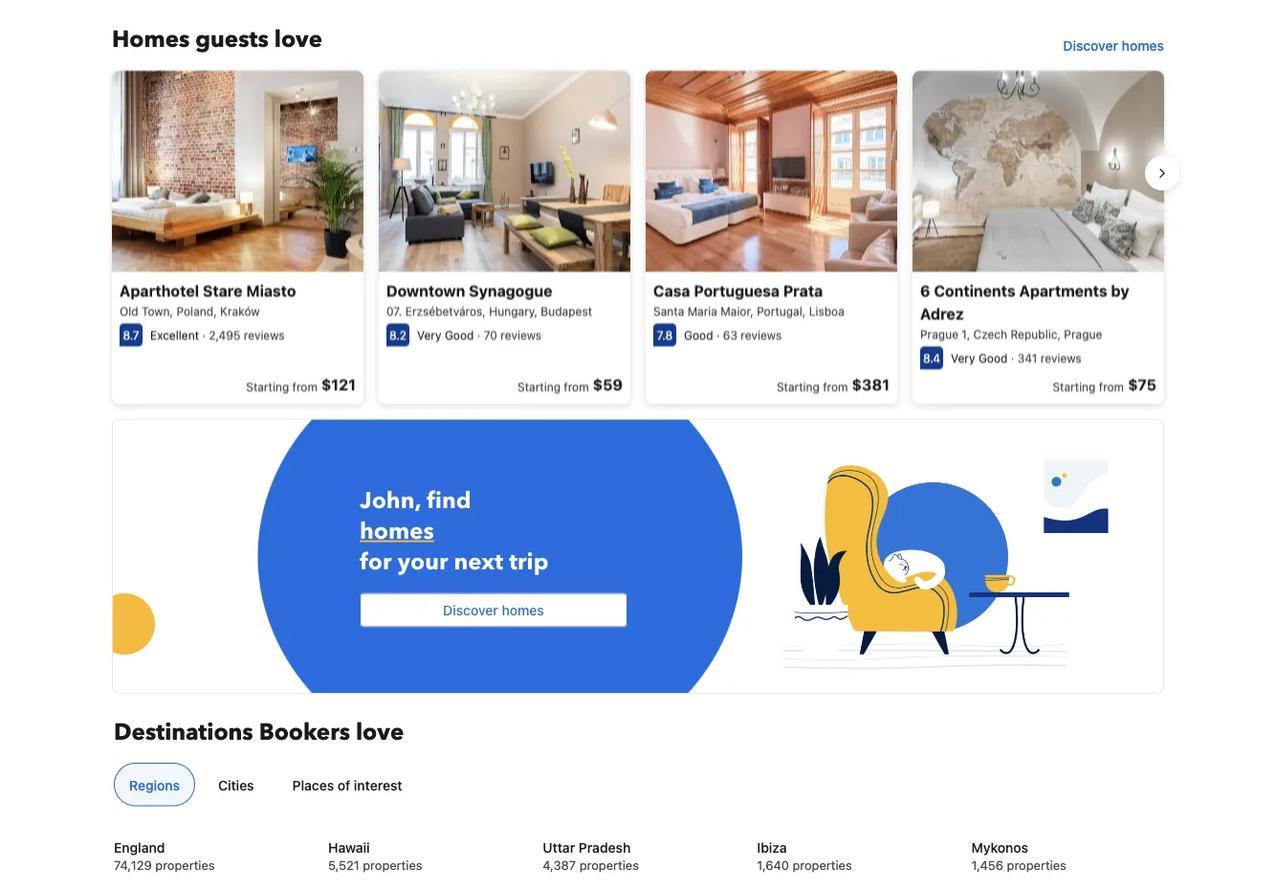 Task type: describe. For each thing, give the bounding box(es) containing it.
budapest
[[541, 305, 592, 318]]

2,495
[[209, 329, 241, 342]]

homes guests love
[[112, 24, 322, 56]]

1 vertical spatial discover homes
[[443, 602, 544, 618]]

properties inside uttar pradesh 4,387 properties
[[580, 858, 639, 872]]

· left 2,495
[[202, 329, 206, 342]]

old
[[120, 305, 138, 318]]

aparthotel stare miasto old town, poland, kraków
[[120, 282, 296, 318]]

poland,
[[177, 305, 217, 318]]

places
[[292, 778, 334, 793]]

1,
[[962, 327, 971, 341]]

very good · 341 reviews
[[951, 352, 1082, 365]]

hawaii link
[[328, 838, 519, 857]]

4,387
[[543, 858, 576, 872]]

ibiza
[[757, 840, 787, 856]]

· left 70
[[477, 329, 481, 342]]

starting for $75
[[1053, 380, 1096, 394]]

excellent · 2,495 reviews
[[150, 329, 285, 342]]

excellent
[[150, 329, 199, 342]]

reviews right 341
[[1041, 352, 1082, 365]]

portuguesa
[[694, 282, 780, 300]]

santa
[[654, 305, 684, 318]]

hawaii 5,521 properties
[[328, 840, 423, 872]]

8.7
[[123, 328, 139, 342]]

john,
[[360, 486, 421, 517]]

bookers
[[259, 717, 350, 749]]

uttar pradesh link
[[543, 838, 734, 857]]

reviews right 63
[[741, 329, 782, 342]]

hawaii
[[328, 840, 370, 856]]

miasto
[[246, 282, 296, 300]]

destinations
[[114, 717, 253, 749]]

by
[[1112, 282, 1130, 300]]

starting from $59
[[518, 376, 623, 394]]

of
[[338, 778, 350, 793]]

synagogue
[[469, 282, 553, 300]]

8.4
[[923, 351, 941, 365]]

stare
[[203, 282, 243, 300]]

homes
[[112, 24, 190, 56]]

places of interest
[[292, 778, 402, 793]]

main content containing homes guests love
[[94, 0, 1180, 774]]

5,521
[[328, 858, 360, 872]]

07.
[[387, 305, 402, 318]]

excellent element
[[150, 329, 199, 342]]

properties for england
[[155, 858, 215, 872]]

from for $75
[[1099, 380, 1125, 394]]

70
[[484, 329, 498, 342]]

erzsébetváros,
[[406, 305, 486, 318]]

· left 63
[[717, 329, 720, 342]]

ibiza 1,640 properties
[[757, 840, 852, 872]]

next
[[454, 547, 504, 578]]

very good element for adrez
[[951, 352, 1008, 365]]

lisboa
[[809, 305, 845, 318]]

reviews down kraków
[[244, 329, 285, 342]]

· left 341
[[1011, 352, 1015, 365]]

8.2
[[390, 328, 407, 342]]

6 continents apartments by adrez prague 1, czech republic, prague
[[921, 282, 1130, 341]]

63
[[723, 329, 738, 342]]

$121
[[321, 376, 356, 394]]

properties for hawaii
[[363, 858, 423, 872]]

starting for $381
[[777, 380, 820, 394]]

casa portuguesa prata santa maria maior, portugal, lisboa
[[654, 282, 845, 318]]

john, find
[[360, 486, 471, 517]]

very for adrez
[[951, 352, 976, 365]]

1 horizontal spatial good
[[684, 329, 713, 342]]

continents
[[934, 282, 1016, 300]]

interest
[[354, 778, 402, 793]]

regions button
[[114, 763, 195, 807]]

1,456
[[972, 858, 1004, 872]]

uttar
[[543, 840, 575, 856]]

starting for $121
[[246, 380, 289, 394]]

1,640
[[757, 858, 789, 872]]

starting from $381
[[777, 376, 890, 394]]



Task type: locate. For each thing, give the bounding box(es) containing it.
0 vertical spatial discover homes
[[1064, 38, 1165, 53]]

region containing aparthotel stare miasto
[[97, 63, 1180, 412]]

4 from from the left
[[1099, 380, 1125, 394]]

2 prague from the left
[[1064, 327, 1103, 341]]

trip
[[509, 547, 549, 578]]

0 vertical spatial discover
[[1064, 38, 1119, 53]]

regions
[[129, 778, 180, 793]]

starting inside starting from $381
[[777, 380, 820, 394]]

0 horizontal spatial good
[[445, 329, 474, 342]]

love right "guests"
[[274, 24, 322, 56]]

0 horizontal spatial discover homes
[[443, 602, 544, 618]]

czech
[[974, 327, 1008, 341]]

england
[[114, 840, 165, 856]]

from left '$121'
[[292, 380, 318, 394]]

prague down apartments
[[1064, 327, 1103, 341]]

starting inside starting from $75
[[1053, 380, 1096, 394]]

places of interest button
[[277, 763, 418, 807]]

portugal,
[[757, 305, 806, 318]]

0 vertical spatial very good element
[[417, 329, 474, 342]]

1 prague from the left
[[921, 327, 959, 341]]

kraków
[[220, 305, 260, 318]]

2 vertical spatial homes
[[502, 602, 544, 618]]

england link
[[114, 838, 305, 857]]

uttar pradesh 4,387 properties
[[543, 840, 639, 872]]

good down erzsébetváros,
[[445, 329, 474, 342]]

from inside starting from $381
[[823, 380, 848, 394]]

love for homes guests love
[[274, 24, 322, 56]]

good down czech
[[979, 352, 1008, 365]]

discover homes link
[[1056, 29, 1172, 63]]

2 horizontal spatial good
[[979, 352, 1008, 365]]

prague down adrez
[[921, 327, 959, 341]]

republic,
[[1011, 327, 1061, 341]]

tab list
[[106, 763, 1163, 808]]

from inside starting from $59
[[564, 380, 589, 394]]

8.4 element
[[921, 347, 944, 370]]

properties inside england 74,129 properties
[[155, 858, 215, 872]]

good for hungary,
[[445, 329, 474, 342]]

0 horizontal spatial discover
[[443, 602, 498, 618]]

cities
[[218, 778, 254, 793]]

1 horizontal spatial very
[[951, 352, 976, 365]]

starting from $75
[[1053, 376, 1157, 394]]

very good element for hungary,
[[417, 329, 474, 342]]

1 horizontal spatial discover homes
[[1064, 38, 1165, 53]]

properties down hawaii link
[[363, 858, 423, 872]]

discover
[[1064, 38, 1119, 53], [443, 602, 498, 618]]

7.8
[[657, 328, 673, 342]]

very good element down erzsébetváros,
[[417, 329, 474, 342]]

starting inside starting from $59
[[518, 380, 561, 394]]

maria
[[688, 305, 718, 318]]

love for destinations bookers love
[[356, 717, 404, 749]]

very good · 70 reviews
[[417, 329, 542, 342]]

properties down mykonos link
[[1007, 858, 1067, 872]]

mykonos link
[[972, 838, 1163, 857]]

from left $381
[[823, 380, 848, 394]]

starting inside starting from $121
[[246, 380, 289, 394]]

starting left $381
[[777, 380, 820, 394]]

maior,
[[721, 305, 754, 318]]

from left $75 on the top right of the page
[[1099, 380, 1125, 394]]

town,
[[142, 305, 173, 318]]

adrez
[[921, 305, 964, 323]]

cities button
[[203, 763, 269, 807]]

apartments
[[1020, 282, 1108, 300]]

aparthotel
[[120, 282, 199, 300]]

for
[[360, 547, 392, 578]]

2 horizontal spatial homes
[[1122, 38, 1165, 53]]

very down 1,
[[951, 352, 976, 365]]

mykonos 1,456 properties
[[972, 840, 1067, 872]]

0 vertical spatial love
[[274, 24, 322, 56]]

reviews
[[244, 329, 285, 342], [501, 329, 542, 342], [741, 329, 782, 342], [1041, 352, 1082, 365]]

from for $381
[[823, 380, 848, 394]]

from left $59
[[564, 380, 589, 394]]

0 horizontal spatial love
[[274, 24, 322, 56]]

$75
[[1128, 376, 1157, 394]]

0 vertical spatial homes
[[1122, 38, 1165, 53]]

3 starting from the left
[[777, 380, 820, 394]]

good for adrez
[[979, 352, 1008, 365]]

1 vertical spatial love
[[356, 717, 404, 749]]

love up interest
[[356, 717, 404, 749]]

$59
[[593, 376, 623, 394]]

1 horizontal spatial discover
[[1064, 38, 1119, 53]]

1 vertical spatial very
[[951, 352, 976, 365]]

very good element down czech
[[951, 352, 1008, 365]]

3 properties from the left
[[580, 858, 639, 872]]

starting left '$121'
[[246, 380, 289, 394]]

4 starting from the left
[[1053, 380, 1096, 394]]

from for $59
[[564, 380, 589, 394]]

guests
[[196, 24, 269, 56]]

very for hungary,
[[417, 329, 442, 342]]

1 horizontal spatial love
[[356, 717, 404, 749]]

very down erzsébetváros,
[[417, 329, 442, 342]]

properties for mykonos
[[1007, 858, 1067, 872]]

1 vertical spatial discover
[[443, 602, 498, 618]]

region
[[97, 63, 1180, 412]]

6
[[921, 282, 931, 300]]

mykonos
[[972, 840, 1029, 856]]

tab list containing regions
[[106, 763, 1163, 808]]

1 vertical spatial very good element
[[951, 352, 1008, 365]]

ibiza link
[[757, 838, 948, 857]]

discover homes
[[1064, 38, 1165, 53], [443, 602, 544, 618]]

prague
[[921, 327, 959, 341], [1064, 327, 1103, 341]]

from inside starting from $121
[[292, 380, 318, 394]]

properties inside mykonos 1,456 properties
[[1007, 858, 1067, 872]]

0 vertical spatial very
[[417, 329, 442, 342]]

reviews down hungary,
[[501, 329, 542, 342]]

properties for ibiza
[[793, 858, 852, 872]]

1 properties from the left
[[155, 858, 215, 872]]

8.2 element
[[387, 324, 410, 347]]

good · 63 reviews
[[684, 329, 782, 342]]

downtown
[[387, 282, 465, 300]]

from inside starting from $75
[[1099, 380, 1125, 394]]

destinations bookers love
[[114, 717, 404, 749]]

1 from from the left
[[292, 380, 318, 394]]

very good element
[[417, 329, 474, 342], [951, 352, 1008, 365]]

your
[[398, 547, 448, 578]]

love
[[274, 24, 322, 56], [356, 717, 404, 749]]

discover inside discover homes link
[[1064, 38, 1119, 53]]

1 horizontal spatial homes
[[502, 602, 544, 618]]

pradesh
[[579, 840, 631, 856]]

74,129
[[114, 858, 152, 872]]

starting from $121
[[246, 376, 356, 394]]

4 properties from the left
[[793, 858, 852, 872]]

starting
[[246, 380, 289, 394], [518, 380, 561, 394], [777, 380, 820, 394], [1053, 380, 1096, 394]]

3 from from the left
[[823, 380, 848, 394]]

starting for $59
[[518, 380, 561, 394]]

good
[[445, 329, 474, 342], [684, 329, 713, 342], [979, 352, 1008, 365]]

2 from from the left
[[564, 380, 589, 394]]

0 horizontal spatial homes
[[360, 516, 434, 548]]

properties inside ibiza 1,640 properties
[[793, 858, 852, 872]]

from for $121
[[292, 380, 318, 394]]

good element
[[684, 329, 713, 342]]

0 horizontal spatial very
[[417, 329, 442, 342]]

2 starting from the left
[[518, 380, 561, 394]]

7.8 element
[[654, 324, 677, 347]]

0 horizontal spatial very good element
[[417, 329, 474, 342]]

properties down ibiza link
[[793, 858, 852, 872]]

8.7 element
[[120, 324, 143, 347]]

1 vertical spatial homes
[[360, 516, 434, 548]]

properties inside the hawaii 5,521 properties
[[363, 858, 423, 872]]

region inside main content
[[97, 63, 1180, 412]]

england 74,129 properties
[[114, 840, 215, 872]]

hungary,
[[489, 305, 538, 318]]

properties
[[155, 858, 215, 872], [363, 858, 423, 872], [580, 858, 639, 872], [793, 858, 852, 872], [1007, 858, 1067, 872]]

love inside main content
[[274, 24, 322, 56]]

properties down pradesh
[[580, 858, 639, 872]]

casa
[[654, 282, 691, 300]]

prata
[[784, 282, 823, 300]]

discover homes inside discover homes link
[[1064, 38, 1165, 53]]

very
[[417, 329, 442, 342], [951, 352, 976, 365]]

5 properties from the left
[[1007, 858, 1067, 872]]

341
[[1018, 352, 1038, 365]]

downtown synagogue 07. erzsébetváros, hungary, budapest
[[387, 282, 592, 318]]

for your next trip
[[360, 547, 549, 578]]

from
[[292, 380, 318, 394], [564, 380, 589, 394], [823, 380, 848, 394], [1099, 380, 1125, 394]]

0 horizontal spatial prague
[[921, 327, 959, 341]]

1 horizontal spatial very good element
[[951, 352, 1008, 365]]

homes
[[1122, 38, 1165, 53], [360, 516, 434, 548], [502, 602, 544, 618]]

good down maria
[[684, 329, 713, 342]]

starting down very good · 341 reviews
[[1053, 380, 1096, 394]]

starting left $59
[[518, 380, 561, 394]]

1 horizontal spatial prague
[[1064, 327, 1103, 341]]

$381
[[852, 376, 890, 394]]

1 starting from the left
[[246, 380, 289, 394]]

properties down england link
[[155, 858, 215, 872]]

2 properties from the left
[[363, 858, 423, 872]]

find
[[427, 486, 471, 517]]

main content
[[94, 0, 1180, 774]]



Task type: vqa. For each thing, say whether or not it's contained in the screenshot.


